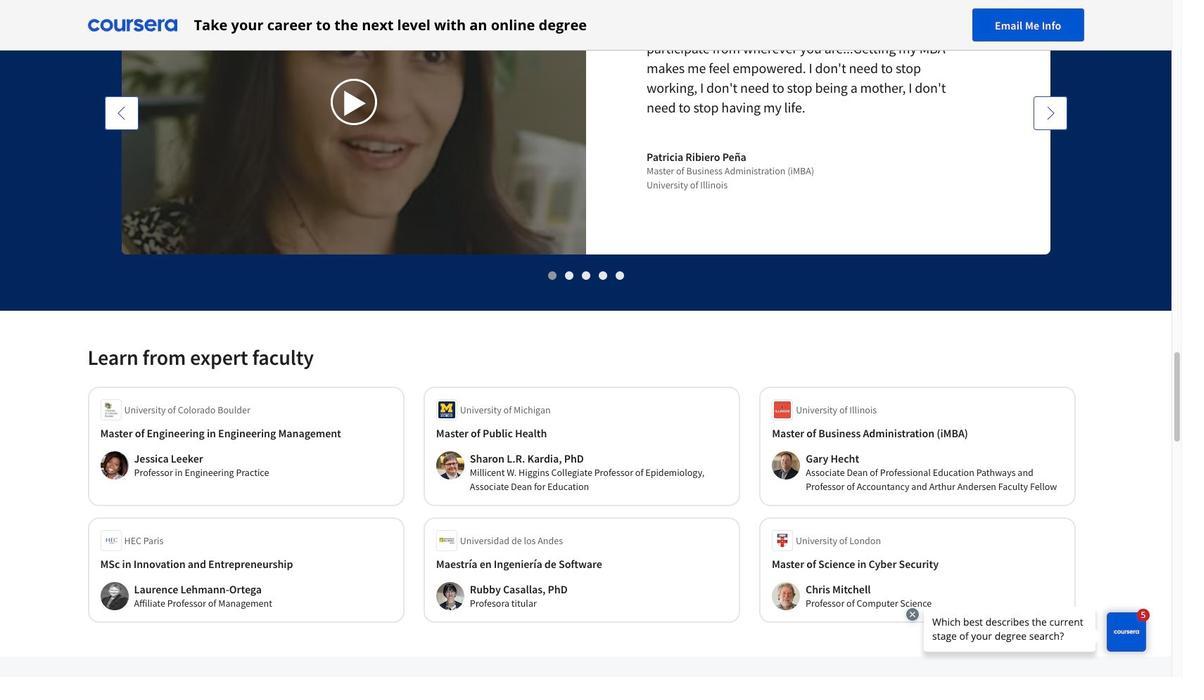 Task type: locate. For each thing, give the bounding box(es) containing it.
previous testimonial element
[[104, 96, 138, 492]]

next image
[[1043, 106, 1057, 120]]

next testimonial element
[[1033, 96, 1067, 492]]

coursera image
[[88, 14, 177, 36]]



Task type: vqa. For each thing, say whether or not it's contained in the screenshot.
Banner NAVIGATION
no



Task type: describe. For each thing, give the bounding box(es) containing it.
slides element
[[88, 268, 1084, 283]]

previous image
[[114, 106, 128, 120]]



